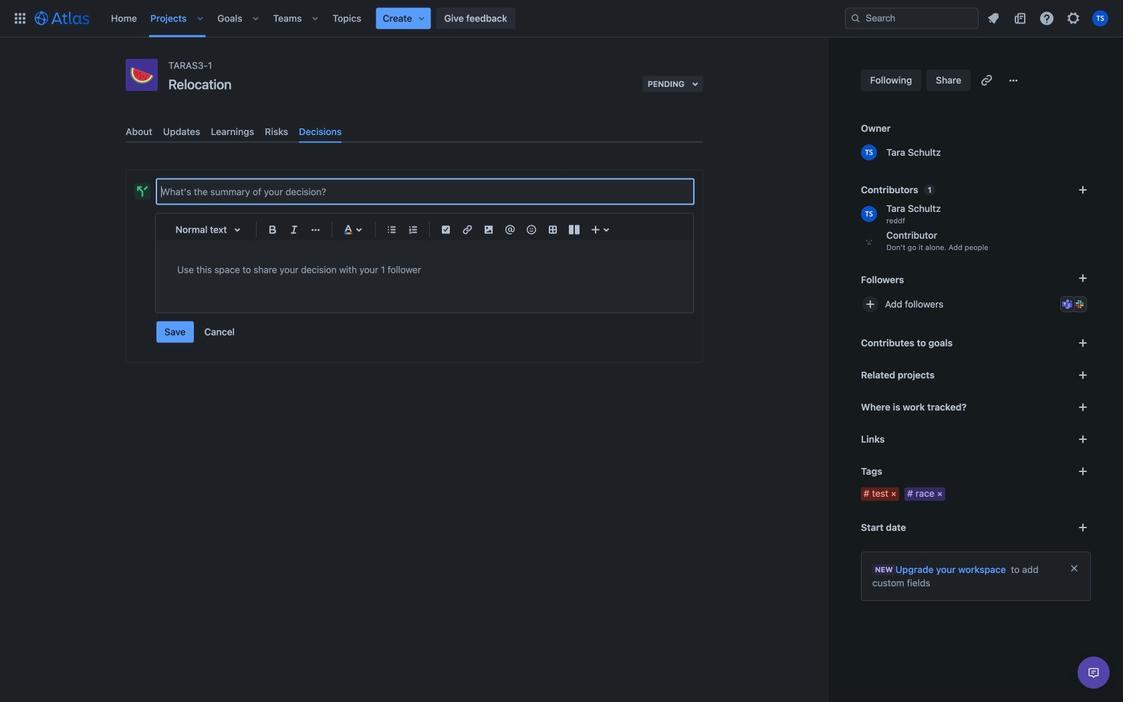 Task type: vqa. For each thing, say whether or not it's contained in the screenshot.
Search Goals field
no



Task type: describe. For each thing, give the bounding box(es) containing it.
slack logo showing nan channels are connected to this project image
[[1075, 299, 1085, 310]]

add related project image
[[1075, 367, 1091, 383]]

add team or contributors image
[[1075, 182, 1091, 198]]

notifications image
[[986, 10, 1002, 26]]

set start date image
[[1075, 520, 1091, 536]]

action item [] image
[[438, 222, 454, 238]]

italic ⌘i image
[[286, 222, 302, 238]]

mention @ image
[[502, 222, 518, 238]]

numbered list ⌘⇧7 image
[[405, 222, 421, 238]]

bullet list ⌘⇧8 image
[[384, 222, 400, 238]]

add tag image
[[1075, 463, 1091, 479]]

open intercom messenger image
[[1086, 665, 1102, 681]]

Main content area, start typing to enter text. text field
[[177, 262, 672, 278]]

msteams logo showing  channels are connected to this project image
[[1063, 299, 1073, 310]]



Task type: locate. For each thing, give the bounding box(es) containing it.
list formating group
[[381, 219, 424, 241]]

close tag image
[[889, 489, 900, 500]]

add goals image
[[1075, 335, 1091, 351]]

help image
[[1039, 10, 1055, 26]]

bold ⌘b image
[[265, 222, 281, 238]]

close tag image
[[935, 489, 946, 500]]

What's the summary of your decision? text field
[[157, 180, 693, 204]]

switch to... image
[[12, 10, 28, 26]]

decision icon image
[[137, 186, 148, 197]]

tab list
[[120, 121, 709, 143]]

close banner image
[[1069, 563, 1080, 574]]

table ⇧⌥t image
[[545, 222, 561, 238]]

banner
[[0, 0, 1123, 37]]

add work tracking links image
[[1075, 399, 1091, 415]]

account image
[[1093, 10, 1109, 26]]

Search field
[[845, 8, 979, 29]]

add a follower image
[[1075, 270, 1091, 286]]

text formatting group
[[262, 219, 326, 241]]

group
[[156, 321, 243, 343]]

link ⌘k image
[[459, 222, 475, 238]]

add image, video, or file image
[[481, 222, 497, 238]]

layouts image
[[566, 222, 582, 238]]

add link image
[[1075, 431, 1091, 447]]

add follower image
[[863, 296, 879, 312]]

settings image
[[1066, 10, 1082, 26]]

emoji : image
[[524, 222, 540, 238]]

None search field
[[845, 8, 979, 29]]

top element
[[8, 0, 845, 37]]

search image
[[851, 13, 861, 24]]

more formatting image
[[308, 222, 324, 238]]



